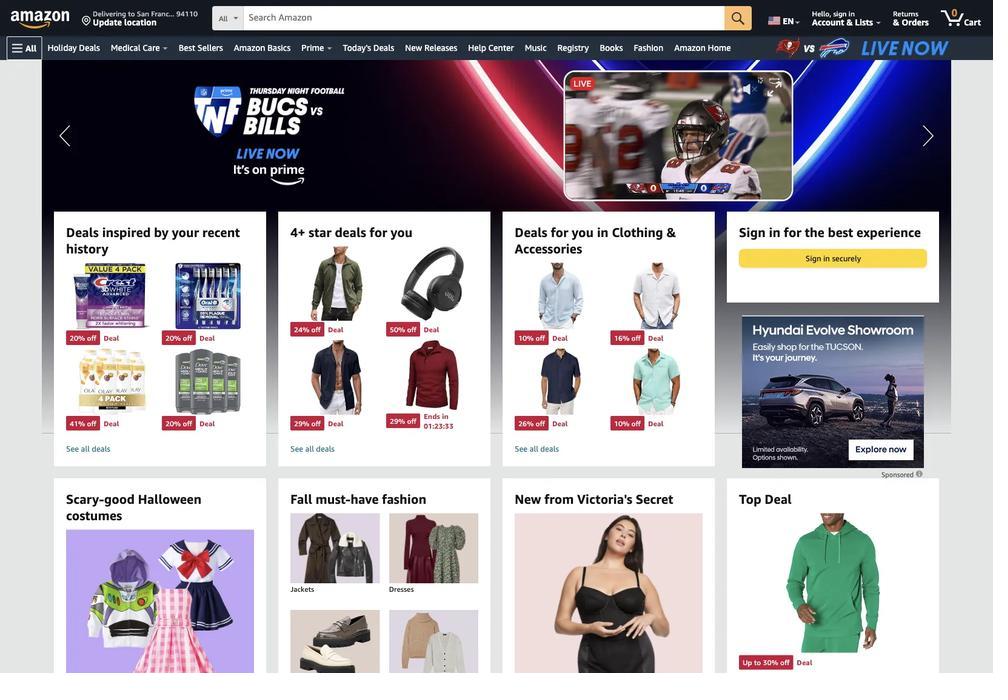 Task type: vqa. For each thing, say whether or not it's contained in the screenshot.
16%
yes



Task type: locate. For each thing, give the bounding box(es) containing it.
deal for the coofandy mens casual linen shirt short sleeve button down shirt summer beach hawaiian shirts light green "image"
[[648, 419, 664, 427]]

20% off
[[70, 333, 96, 342], [166, 333, 192, 342], [166, 419, 192, 427]]

deal for jbl tune 510bt: wireless on-ear headphones with purebass sound - black image
[[424, 325, 439, 334]]

off right 41%
[[87, 419, 96, 427]]

in left the clothing
[[597, 224, 609, 240]]

20% down oral-b crossaction all in one soft toothbrushes, deep plaque removal, 6 count 'image'
[[166, 333, 181, 342]]

0 vertical spatial sign
[[739, 224, 766, 240]]

2 amazon from the left
[[674, 43, 706, 53]]

0 horizontal spatial you
[[391, 224, 413, 240]]

1 amazon from the left
[[234, 43, 265, 53]]

1 vertical spatial sign
[[806, 253, 821, 263]]

deal right 26% off
[[552, 419, 568, 427]]

new
[[405, 43, 422, 53], [515, 491, 541, 506]]

0 horizontal spatial &
[[667, 224, 676, 240]]

main content
[[0, 60, 993, 673]]

deals up accessories
[[515, 224, 547, 240]]

coofandy mens linen wedding shirt guayabera short-sleeve lightweight tee shirts image
[[515, 349, 607, 415]]

deal right 16% off
[[648, 333, 664, 342]]

see all deals down 26% off
[[515, 444, 559, 454]]

music link
[[519, 39, 552, 56]]

registry
[[558, 43, 589, 53]]

off for oral-b crossaction all in one soft toothbrushes, deep plaque removal, 6 count 'image'
[[183, 333, 192, 342]]

& left orders
[[893, 17, 900, 27]]

20% off down oral-b crossaction all in one soft toothbrushes, deep plaque removal, 6 count 'image'
[[166, 333, 192, 342]]

off down coofandy mens casual shirts short sleeve linen casual button down shirts for men fashion summer beach shirt regular fit navy blue - xxl image
[[311, 419, 321, 427]]

off down oral-b crossaction all in one soft toothbrushes, deep plaque removal, 6 count 'image'
[[183, 333, 192, 342]]

1 see from the left
[[66, 444, 79, 454]]

20% off for oral-b crossaction all in one soft toothbrushes, deep plaque removal, 6 count 'image'
[[166, 333, 192, 342]]

off left ends
[[407, 417, 417, 425]]

1 horizontal spatial see all deals
[[290, 444, 335, 454]]

1 horizontal spatial see all deals link
[[290, 444, 478, 454]]

0 horizontal spatial see all deals
[[66, 444, 110, 454]]

jackets
[[290, 585, 314, 593]]

jackets image
[[279, 513, 391, 583]]

in inside navigation navigation
[[849, 9, 855, 18]]

2 horizontal spatial see
[[515, 444, 528, 454]]

new for new from victoria's secret
[[515, 491, 541, 506]]

1 horizontal spatial &
[[847, 17, 853, 27]]

all up sellers
[[219, 14, 228, 23]]

& left lists
[[847, 17, 853, 27]]

4+
[[290, 224, 305, 240]]

music
[[525, 43, 547, 53]]

new left releases
[[405, 43, 422, 53]]

off down coofandy linen shirt for men blue casual long sleeve beach shirts lightweight summer button down shirt image
[[536, 333, 545, 342]]

star
[[309, 224, 332, 240]]

0 horizontal spatial sign
[[739, 224, 766, 240]]

deals right holiday
[[79, 43, 100, 53]]

0 horizontal spatial all
[[25, 43, 37, 53]]

20% off for the dove men+care body wash extra fresh for men's skin care body wash effectively washes away bacteria while nourishing your skin, 18 fl oz (pack of 4) image
[[166, 419, 192, 427]]

2 horizontal spatial &
[[893, 17, 900, 27]]

deal right 24% off
[[328, 325, 343, 334]]

deal right the 41% off at the left bottom of the page
[[104, 419, 119, 427]]

best sellers
[[179, 43, 223, 53]]

for left 'the'
[[784, 224, 802, 240]]

amazon left 'home'
[[674, 43, 706, 53]]

see all deals
[[66, 444, 110, 454], [290, 444, 335, 454], [515, 444, 559, 454]]

experience
[[857, 224, 921, 240]]

see down 41%
[[66, 444, 79, 454]]

deal down coofandy linen shirt for men blue casual long sleeve beach shirts lightweight summer button down shirt image
[[552, 333, 568, 342]]

0 horizontal spatial 29% off
[[294, 419, 321, 427]]

2 horizontal spatial see all deals link
[[515, 444, 703, 454]]

1 horizontal spatial all
[[219, 14, 228, 23]]

best
[[179, 43, 195, 53]]

top
[[739, 491, 761, 506]]

1 horizontal spatial you
[[572, 224, 594, 240]]

deals down the 41% off at the left bottom of the page
[[92, 444, 110, 454]]

in left "securely" at the top right of the page
[[823, 253, 830, 263]]

29% off for coofandy men's casual pullover sweatshirt polo collar sweater napping inside red image
[[390, 417, 417, 425]]

off
[[311, 325, 321, 334], [407, 325, 417, 334], [87, 333, 96, 342], [183, 333, 192, 342], [536, 333, 545, 342], [632, 333, 641, 342], [407, 417, 417, 425], [87, 419, 96, 427], [183, 419, 192, 427], [311, 419, 321, 427], [536, 419, 545, 427], [632, 419, 641, 427], [780, 658, 790, 667]]

10% down coofandy linen shirt for men blue casual long sleeve beach shirts lightweight summer button down shirt image
[[518, 333, 534, 342]]

2 see all deals from the left
[[290, 444, 335, 454]]

deals for deals for you in clothing & accessories
[[540, 444, 559, 454]]

1 vertical spatial to
[[754, 658, 761, 667]]

clothing
[[612, 224, 663, 240]]

0 horizontal spatial 29%
[[294, 419, 309, 427]]

all down 26% off
[[530, 444, 538, 454]]

1 vertical spatial new
[[515, 491, 541, 506]]

good
[[104, 491, 135, 506]]

& for returns
[[893, 17, 900, 27]]

account & lists
[[812, 17, 873, 27]]

new left from
[[515, 491, 541, 506]]

10% off down the coofandy mens casual linen shirt short sleeve button down shirt summer beach hawaiian shirts light green "image"
[[614, 419, 641, 427]]

new inside main content
[[515, 491, 541, 506]]

deal right '%'
[[797, 658, 812, 667]]

ends in 01:23:32
[[424, 412, 454, 430]]

fall
[[290, 491, 312, 506]]

3 see all deals link from the left
[[515, 444, 703, 454]]

0 vertical spatial 10% off
[[518, 333, 545, 342]]

amazon home
[[674, 43, 731, 53]]

best
[[828, 224, 853, 240]]

1 vertical spatial 10% off
[[614, 419, 641, 427]]

navigation navigation
[[0, 0, 993, 60]]

50% off
[[390, 325, 417, 334]]

2 for from the left
[[551, 224, 568, 240]]

1 vertical spatial 10%
[[614, 419, 630, 427]]

off right 26% at the right of page
[[536, 419, 545, 427]]

deals for deals inspired by your recent history
[[92, 444, 110, 454]]

10% down the coofandy mens casual linen shirt short sleeve button down shirt summer beach hawaiian shirts light green "image"
[[614, 419, 630, 427]]

off right 24%
[[311, 325, 321, 334]]

deal down the coofandy mens casual linen shirt short sleeve button down shirt summer beach hawaiian shirts light green "image"
[[648, 419, 664, 427]]

all up fall
[[305, 444, 314, 454]]

bucs vs. bills now image
[[751, 36, 993, 60]]

new releases link
[[400, 39, 463, 56]]

3 for from the left
[[784, 224, 802, 240]]

in
[[849, 9, 855, 18], [597, 224, 609, 240], [769, 224, 781, 240], [823, 253, 830, 263], [442, 412, 449, 420]]

20% down crest 3d white toothpaste, advanced luminous mint, teeth whitening toothpaste, 3.7 oz (pack of 4) "image"
[[70, 333, 85, 342]]

2 you from the left
[[572, 224, 594, 240]]

2 see from the left
[[290, 444, 303, 454]]

01:23:32
[[424, 421, 454, 430]]

20% off for crest 3d white toothpaste, advanced luminous mint, teeth whitening toothpaste, 3.7 oz (pack of 4) "image"
[[70, 333, 96, 342]]

3 see from the left
[[515, 444, 528, 454]]

%
[[772, 658, 778, 667]]

deal for the amazon essentials men's apparel image
[[797, 658, 812, 667]]

in up "01:23:32"
[[442, 412, 449, 420]]

0 horizontal spatial to
[[128, 9, 135, 18]]

1 see all deals from the left
[[66, 444, 110, 454]]

0 horizontal spatial see all deals link
[[66, 444, 254, 454]]

0 horizontal spatial amazon
[[234, 43, 265, 53]]

deal for coofandy men's shirt jacket summer lightweight varsity jacket casual bomber coats image
[[328, 325, 343, 334]]

20% down the dove men+care body wash extra fresh for men's skin care body wash effectively washes away bacteria while nourishing your skin, 18 fl oz (pack of 4) image
[[166, 419, 181, 427]]

all for 4+ star deals for you
[[305, 444, 314, 454]]

29% off down coofandy mens casual shirts short sleeve linen casual button down shirts for men fashion summer beach shirt regular fit navy blue - xxl image
[[294, 419, 321, 427]]

off down crest 3d white toothpaste, advanced luminous mint, teeth whitening toothpaste, 3.7 oz (pack of 4) "image"
[[87, 333, 96, 342]]

29%
[[390, 417, 405, 425], [294, 419, 309, 427]]

0 vertical spatial to
[[128, 9, 135, 18]]

up to 30 % off
[[743, 658, 790, 667]]

in for sign in for the best experience
[[769, 224, 781, 240]]

to for up to 30 % off
[[754, 658, 761, 667]]

inspired
[[102, 224, 151, 240]]

oral-b crossaction all in one soft toothbrushes, deep plaque removal, 6 count image
[[162, 263, 254, 329]]

scary-good halloween costumes
[[66, 491, 201, 523]]

in for ends in 01:23:32
[[442, 412, 449, 420]]

1 horizontal spatial for
[[551, 224, 568, 240]]

see all deals link
[[66, 444, 254, 454], [290, 444, 478, 454], [515, 444, 703, 454]]

deal right top
[[765, 491, 792, 506]]

3 all from the left
[[530, 444, 538, 454]]

amazon left basics at the top
[[234, 43, 265, 53]]

update
[[93, 17, 122, 27]]

1 vertical spatial all
[[25, 43, 37, 53]]

medical care link
[[105, 39, 173, 56]]

see down 26% at the right of page
[[515, 444, 528, 454]]

see all deals link up halloween
[[66, 444, 254, 454]]

coofandy mens casual shirts short sleeve linen casual button down shirts for men fashion summer beach shirt regular fit navy blue - xxl image
[[290, 340, 383, 415]]

prime video web player element
[[565, 72, 792, 199]]

0 vertical spatial all
[[219, 14, 228, 23]]

returns & orders
[[893, 9, 929, 27]]

for right star
[[370, 224, 387, 240]]

0 horizontal spatial for
[[370, 224, 387, 240]]

all down the 41% off at the left bottom of the page
[[81, 444, 90, 454]]

1 horizontal spatial amazon
[[674, 43, 706, 53]]

you
[[391, 224, 413, 240], [572, 224, 594, 240]]

you inside deals for you in clothing & accessories
[[572, 224, 594, 240]]

coofandy linen shirt for men blue casual long sleeve beach shirts lightweight summer button down shirt image
[[515, 263, 607, 329]]

expand player image
[[767, 82, 782, 96]]

sign for sign in securely
[[806, 253, 821, 263]]

deals down 26% off
[[540, 444, 559, 454]]

for
[[370, 224, 387, 240], [551, 224, 568, 240], [784, 224, 802, 240]]

halloween
[[138, 491, 201, 506]]

prime
[[302, 43, 324, 53]]

&
[[847, 17, 853, 27], [893, 17, 900, 27], [667, 224, 676, 240]]

1 all from the left
[[81, 444, 90, 454]]

you up jbl tune 510bt: wireless on-ear headphones with purebass sound - black image
[[391, 224, 413, 240]]

amazon inside 'link'
[[234, 43, 265, 53]]

all down amazon 'image'
[[25, 43, 37, 53]]

accessories
[[515, 241, 582, 256]]

10% for the coofandy mens casual linen shirt short sleeve button down shirt summer beach hawaiian shirts light green "image"
[[614, 419, 630, 427]]

0 vertical spatial new
[[405, 43, 422, 53]]

sign for sign in for the best experience
[[739, 224, 766, 240]]

& right the clothing
[[667, 224, 676, 240]]

fashion link
[[629, 39, 669, 56]]

29% off left ends
[[390, 417, 417, 425]]

books
[[600, 43, 623, 53]]

olay ultra rich moisture body wash with shea butter, 22oz (pack of 4) image
[[66, 349, 158, 415]]

deals up history
[[66, 224, 99, 240]]

16% off
[[614, 333, 641, 342]]

off down the dove men+care body wash extra fresh for men's skin care body wash effectively washes away bacteria while nourishing your skin, 18 fl oz (pack of 4) image
[[183, 419, 192, 427]]

30
[[763, 658, 772, 667]]

today's deals
[[343, 43, 394, 53]]

to left 30 at the bottom right of the page
[[754, 658, 761, 667]]

see all deals up fall
[[290, 444, 335, 454]]

in inside ends in 01:23:32
[[442, 412, 449, 420]]

deal for the coofandy men's short sleeve button up shirts lightweight cotton waffle knit t shirts white image
[[648, 333, 664, 342]]

deal down crest 3d white toothpaste, advanced luminous mint, teeth whitening toothpaste, 3.7 oz (pack of 4) "image"
[[104, 333, 119, 342]]

all for deals for you in clothing & accessories
[[530, 444, 538, 454]]

& inside deals for you in clothing & accessories
[[667, 224, 676, 240]]

sign inside sign in securely link
[[806, 253, 821, 263]]

20%
[[70, 333, 85, 342], [166, 333, 181, 342], [166, 419, 181, 427]]

delivering to san franc... 94110 update location
[[93, 9, 198, 27]]

29% down coofandy mens casual shirts short sleeve linen casual button down shirts for men fashion summer beach shirt regular fit navy blue - xxl image
[[294, 419, 309, 427]]

off for the dove men+care body wash extra fresh for men's skin care body wash effectively washes away bacteria while nourishing your skin, 18 fl oz (pack of 4) image
[[183, 419, 192, 427]]

Search Amazon text field
[[244, 7, 725, 30]]

off right '%'
[[780, 658, 790, 667]]

2 horizontal spatial see all deals
[[515, 444, 559, 454]]

deals right today's
[[373, 43, 394, 53]]

for up accessories
[[551, 224, 568, 240]]

deal for oral-b crossaction all in one soft toothbrushes, deep plaque removal, 6 count 'image'
[[199, 333, 215, 342]]

29% left ends
[[390, 417, 405, 425]]

off right '16%'
[[632, 333, 641, 342]]

center
[[488, 43, 514, 53]]

coofandy men's short sleeve button up shirts lightweight cotton waffle knit t shirts white image
[[611, 263, 703, 329]]

off for coofandy linen shirt for men blue casual long sleeve beach shirts lightweight summer button down shirt image
[[536, 333, 545, 342]]

deal down oral-b crossaction all in one soft toothbrushes, deep plaque removal, 6 count 'image'
[[199, 333, 215, 342]]

you up accessories
[[572, 224, 594, 240]]

see all deals link up the victoria's
[[515, 444, 703, 454]]

deals inside deals inspired by your recent history
[[66, 224, 99, 240]]

deals
[[79, 43, 100, 53], [373, 43, 394, 53], [66, 224, 99, 240], [515, 224, 547, 240]]

see up fall
[[290, 444, 303, 454]]

deal down coofandy mens casual shirts short sleeve linen casual button down shirts for men fashion summer beach shirt regular fit navy blue - xxl image
[[328, 419, 343, 427]]

deals inside deals for you in clothing & accessories
[[515, 224, 547, 240]]

0 horizontal spatial new
[[405, 43, 422, 53]]

see all deals down the 41% off at the left bottom of the page
[[66, 444, 110, 454]]

1 for from the left
[[370, 224, 387, 240]]

& inside returns & orders
[[893, 17, 900, 27]]

hello,
[[812, 9, 831, 18]]

sweaters image
[[377, 610, 490, 673]]

deal
[[328, 325, 343, 334], [424, 325, 439, 334], [104, 333, 119, 342], [199, 333, 215, 342], [552, 333, 568, 342], [648, 333, 664, 342], [104, 419, 119, 427], [199, 419, 215, 427], [328, 419, 343, 427], [552, 419, 568, 427], [648, 419, 664, 427], [765, 491, 792, 506], [797, 658, 812, 667]]

in left 'the'
[[769, 224, 781, 240]]

best sellers link
[[173, 39, 228, 56]]

1 horizontal spatial see
[[290, 444, 303, 454]]

in inside deals for you in clothing & accessories
[[597, 224, 609, 240]]

see for deals for you in clothing & accessories
[[515, 444, 528, 454]]

in right sign
[[849, 9, 855, 18]]

deal for olay ultra rich moisture body wash with shea butter, 22oz (pack of 4) image
[[104, 419, 119, 427]]

20% off down the dove men+care body wash extra fresh for men's skin care body wash effectively washes away bacteria while nourishing your skin, 18 fl oz (pack of 4) image
[[166, 419, 192, 427]]

10%
[[518, 333, 534, 342], [614, 419, 630, 427]]

deal down the dove men+care body wash extra fresh for men's skin care body wash effectively washes away bacteria while nourishing your skin, 18 fl oz (pack of 4) image
[[199, 419, 215, 427]]

web player element
[[565, 72, 792, 199]]

off down the coofandy mens casual linen shirt short sleeve button down shirt summer beach hawaiian shirts light green "image"
[[632, 419, 641, 427]]

see all deals link for 4+ star deals for you
[[290, 444, 478, 454]]

all
[[219, 14, 228, 23], [25, 43, 37, 53]]

1 see all deals link from the left
[[66, 444, 254, 454]]

fashion
[[382, 491, 426, 506]]

2 see all deals link from the left
[[290, 444, 478, 454]]

sellers
[[198, 43, 223, 53]]

0 horizontal spatial all
[[81, 444, 90, 454]]

0 horizontal spatial 10%
[[518, 333, 534, 342]]

to left san
[[128, 9, 135, 18]]

orders
[[902, 17, 929, 27]]

to inside delivering to san franc... 94110 update location
[[128, 9, 135, 18]]

jbl tune 510bt: wireless on-ear headphones with purebass sound - black image
[[386, 246, 478, 321]]

off right 50%
[[407, 325, 417, 334]]

1 horizontal spatial new
[[515, 491, 541, 506]]

2 horizontal spatial for
[[784, 224, 802, 240]]

24%
[[294, 325, 309, 334]]

fashion
[[634, 43, 663, 53]]

to inside main content
[[754, 658, 761, 667]]

None submit
[[725, 6, 752, 30]]

see
[[66, 444, 79, 454], [290, 444, 303, 454], [515, 444, 528, 454]]

costumes
[[66, 508, 122, 523]]

1 horizontal spatial 10% off
[[614, 419, 641, 427]]

see all deals link up have
[[290, 444, 478, 454]]

20% off down crest 3d white toothpaste, advanced luminous mint, teeth whitening toothpaste, 3.7 oz (pack of 4) "image"
[[70, 333, 96, 342]]

20% for crest 3d white toothpaste, advanced luminous mint, teeth whitening toothpaste, 3.7 oz (pack of 4) "image"
[[70, 333, 85, 342]]

10% off down coofandy linen shirt for men blue casual long sleeve beach shirts lightweight summer button down shirt image
[[518, 333, 545, 342]]

1 horizontal spatial all
[[305, 444, 314, 454]]

1 horizontal spatial 10%
[[614, 419, 630, 427]]

deals
[[335, 224, 366, 240], [92, 444, 110, 454], [316, 444, 335, 454], [540, 444, 559, 454]]

help
[[468, 43, 486, 53]]

0 vertical spatial 10%
[[518, 333, 534, 342]]

hello, sign in
[[812, 9, 855, 18]]

1 horizontal spatial 29%
[[390, 417, 405, 425]]

medical
[[111, 43, 140, 53]]

new inside navigation navigation
[[405, 43, 422, 53]]

29% off
[[390, 417, 417, 425], [294, 419, 321, 427]]

1 horizontal spatial 29% off
[[390, 417, 417, 425]]

2 horizontal spatial all
[[530, 444, 538, 454]]

to
[[128, 9, 135, 18], [754, 658, 761, 667]]

none submit inside all search field
[[725, 6, 752, 30]]

1 horizontal spatial sign
[[806, 253, 821, 263]]

3 see all deals from the left
[[515, 444, 559, 454]]

2 all from the left
[[305, 444, 314, 454]]

0 horizontal spatial 10% off
[[518, 333, 545, 342]]

for inside deals for you in clothing & accessories
[[551, 224, 568, 240]]

0 horizontal spatial see
[[66, 444, 79, 454]]

deal right 50% off
[[424, 325, 439, 334]]

main content containing deals inspired by your recent history
[[0, 60, 993, 673]]

1 horizontal spatial to
[[754, 658, 761, 667]]

deals up must-
[[316, 444, 335, 454]]

see all deals for deals for you in clothing & accessories
[[515, 444, 559, 454]]



Task type: describe. For each thing, give the bounding box(es) containing it.
home
[[708, 43, 731, 53]]

new for new releases
[[405, 43, 422, 53]]

sign
[[833, 9, 847, 18]]

basics
[[268, 43, 291, 53]]

books link
[[594, 39, 629, 56]]

scary-
[[66, 491, 104, 506]]

see all deals for 4+ star deals for you
[[290, 444, 335, 454]]

sponsored link
[[882, 469, 924, 480]]

amazon image
[[11, 11, 70, 29]]

26% off
[[518, 419, 545, 427]]

26%
[[518, 419, 534, 427]]

history
[[66, 241, 108, 256]]

off for the coofandy mens casual linen shirt short sleeve button down shirt summer beach hawaiian shirts light green "image"
[[632, 419, 641, 427]]

deals for you in clothing & accessories
[[515, 224, 676, 256]]

off for coofandy men's shirt jacket summer lightweight varsity jacket casual bomber coats image
[[311, 325, 321, 334]]

holiday deals link
[[42, 39, 105, 56]]

deal for coofandy mens casual shirts short sleeve linen casual button down shirts for men fashion summer beach shirt regular fit navy blue - xxl image
[[328, 419, 343, 427]]

fall must-have fashion
[[290, 491, 426, 506]]

holiday
[[48, 43, 77, 53]]

victoria's secret model is wearing a black lace bodysuit shown against a hot pink background. image
[[494, 513, 724, 673]]

sponsored
[[882, 471, 916, 478]]

all button
[[7, 36, 42, 60]]

29% for coofandy men's casual pullover sweatshirt polo collar sweater napping inside red image
[[390, 417, 405, 425]]

medical care
[[111, 43, 160, 53]]

san
[[137, 9, 149, 18]]

registry link
[[552, 39, 594, 56]]

help center link
[[463, 39, 519, 56]]

all inside button
[[25, 43, 37, 53]]

deals inspired by your recent history
[[66, 224, 240, 256]]

off for the coofandy men's short sleeve button up shirts lightweight cotton waffle knit t shirts white image
[[632, 333, 641, 342]]

4+ star deals for you
[[290, 224, 413, 240]]

deals for 4+ star deals for you
[[316, 444, 335, 454]]

ends
[[424, 412, 440, 420]]

new from victoria's secret
[[515, 491, 673, 506]]

dresses
[[389, 585, 414, 593]]

all inside search field
[[219, 14, 228, 23]]

to for delivering to san franc... 94110 update location
[[128, 9, 135, 18]]

the
[[805, 224, 825, 240]]

account
[[812, 17, 844, 27]]

deals right star
[[335, 224, 366, 240]]

cart
[[964, 17, 981, 27]]

leave feedback on sponsored ad element
[[882, 471, 924, 478]]

amazon for amazon basics
[[234, 43, 265, 53]]

coofandy men's casual pullover sweatshirt polo collar sweater napping inside red image
[[386, 340, 478, 410]]

scary-good halloween costumes image
[[56, 530, 265, 673]]

off for coofandy mens casual shirts short sleeve linen casual button down shirts for men fashion summer beach shirt regular fit navy blue - xxl image
[[311, 419, 321, 427]]

en
[[783, 16, 794, 26]]

coofandy mens casual linen shirt short sleeve button down shirt summer beach hawaiian shirts light green image
[[611, 349, 703, 415]]

0
[[952, 7, 958, 18]]

amazon for amazon home
[[674, 43, 706, 53]]

prime link
[[296, 39, 337, 56]]

coofandy men's shirt jacket summer lightweight varsity jacket casual bomber coats image
[[290, 246, 383, 321]]

deals inside "link"
[[79, 43, 100, 53]]

41% off
[[70, 419, 96, 427]]

off for olay ultra rich moisture body wash with shea butter, 22oz (pack of 4) image
[[87, 419, 96, 427]]

have
[[351, 491, 379, 506]]

must-
[[316, 491, 351, 506]]

& for account
[[847, 17, 853, 27]]

recent
[[202, 224, 240, 240]]

10% off for the coofandy mens casual linen shirt short sleeve button down shirt summer beach hawaiian shirts light green "image"
[[614, 419, 641, 427]]

from
[[545, 491, 574, 506]]

dresses image
[[377, 513, 490, 583]]

delivering
[[93, 9, 126, 18]]

20% for the dove men+care body wash extra fresh for men's skin care body wash effectively washes away bacteria while nourishing your skin, 18 fl oz (pack of 4) image
[[166, 419, 181, 427]]

crest 3d white toothpaste, advanced luminous mint, teeth whitening toothpaste, 3.7 oz (pack of 4) image
[[66, 263, 158, 329]]

94110
[[176, 9, 198, 18]]

dresses link
[[377, 513, 490, 605]]

16%
[[614, 333, 630, 342]]

see for 4+ star deals for you
[[290, 444, 303, 454]]

jackets link
[[279, 513, 391, 605]]

1 you from the left
[[391, 224, 413, 240]]

24% off
[[294, 325, 321, 334]]

returns
[[893, 9, 919, 18]]

deal for the coofandy mens linen wedding shirt guayabera short-sleeve lightweight tee shirts image
[[552, 419, 568, 427]]

deal for crest 3d white toothpaste, advanced luminous mint, teeth whitening toothpaste, 3.7 oz (pack of 4) "image"
[[104, 333, 119, 342]]

see all deals for deals inspired by your recent history
[[66, 444, 110, 454]]

secret
[[636, 491, 673, 506]]

live
[[574, 79, 592, 89]]

dove men+care body wash extra fresh for men's skin care body wash effectively washes away bacteria while nourishing your skin, 18 fl oz (pack of 4) image
[[162, 349, 254, 415]]

prime video web player element
[[565, 72, 792, 199]]

10% for coofandy linen shirt for men blue casual long sleeve beach shirts lightweight summer button down shirt image
[[518, 333, 534, 342]]

see for deals inspired by your recent history
[[66, 444, 79, 454]]

10% off for coofandy linen shirt for men blue casual long sleeve beach shirts lightweight summer button down shirt image
[[518, 333, 545, 342]]

All search field
[[212, 6, 752, 32]]

releases
[[424, 43, 457, 53]]

off for the coofandy mens linen wedding shirt guayabera short-sleeve lightweight tee shirts image
[[536, 419, 545, 427]]

un mute image
[[743, 84, 758, 94]]

amazon basics link
[[228, 39, 296, 56]]

all for deals inspired by your recent history
[[81, 444, 90, 454]]

29% off for coofandy mens casual shirts short sleeve linen casual button down shirts for men fashion summer beach shirt regular fit navy blue - xxl image
[[294, 419, 321, 427]]

amazon basics
[[234, 43, 291, 53]]

41%
[[70, 419, 85, 427]]

amazon home link
[[669, 39, 737, 56]]

shoes image
[[279, 610, 391, 673]]

today's deals link
[[337, 39, 400, 56]]

sign in for the best experience
[[739, 224, 921, 240]]

by
[[154, 224, 169, 240]]

off for crest 3d white toothpaste, advanced luminous mint, teeth whitening toothpaste, 3.7 oz (pack of 4) "image"
[[87, 333, 96, 342]]

see all deals link for deals for you in clothing & accessories
[[515, 444, 703, 454]]

in for sign in securely
[[823, 253, 830, 263]]

50%
[[390, 325, 405, 334]]

deal for the dove men+care body wash extra fresh for men's skin care body wash effectively washes away bacteria while nourishing your skin, 18 fl oz (pack of 4) image
[[199, 419, 215, 427]]

today's
[[343, 43, 371, 53]]

up
[[743, 658, 752, 667]]

29% for coofandy mens casual shirts short sleeve linen casual button down shirts for men fashion summer beach shirt regular fit navy blue - xxl image
[[294, 419, 309, 427]]

new releases
[[405, 43, 457, 53]]

off for coofandy men's casual pullover sweatshirt polo collar sweater napping inside red image
[[407, 417, 417, 425]]

help center
[[468, 43, 514, 53]]

location
[[124, 17, 157, 27]]

top deal
[[739, 491, 792, 506]]

lists
[[855, 17, 873, 27]]

victoria's
[[577, 491, 633, 506]]

off for jbl tune 510bt: wireless on-ear headphones with purebass sound - black image
[[407, 325, 417, 334]]

franc...
[[151, 9, 174, 18]]

20% for oral-b crossaction all in one soft toothbrushes, deep plaque removal, 6 count 'image'
[[166, 333, 181, 342]]

amazon essentials men's apparel image
[[786, 513, 880, 653]]

deal for coofandy linen shirt for men blue casual long sleeve beach shirts lightweight summer button down shirt image
[[552, 333, 568, 342]]

sign in securely
[[806, 253, 861, 263]]

holiday deals
[[48, 43, 100, 53]]

see all deals link for deals inspired by your recent history
[[66, 444, 254, 454]]



